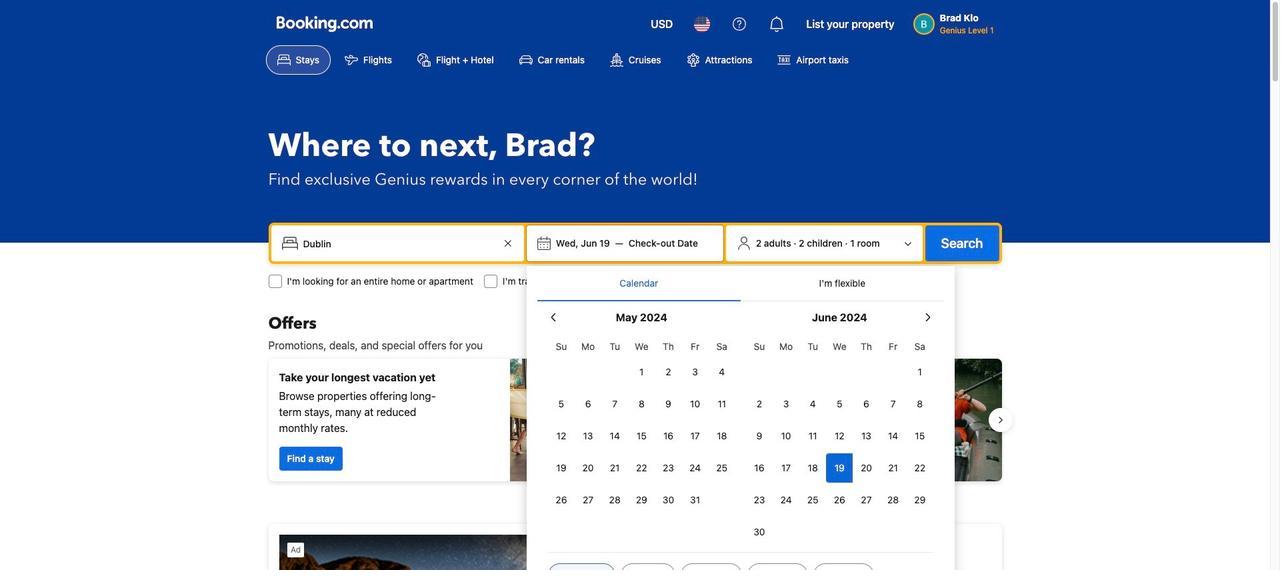 Task type: locate. For each thing, give the bounding box(es) containing it.
24 June 2024 checkbox
[[773, 485, 799, 515]]

14 June 2024 checkbox
[[880, 421, 906, 451]]

9 May 2024 checkbox
[[655, 389, 682, 419]]

Where are you going? field
[[298, 231, 500, 255]]

23 June 2024 checkbox
[[746, 485, 773, 515]]

19 May 2024 checkbox
[[548, 453, 575, 483]]

10 June 2024 checkbox
[[773, 421, 799, 451]]

your account menu brad klo genius level 1 element
[[913, 6, 999, 37]]

12 June 2024 checkbox
[[826, 421, 853, 451]]

4 May 2024 checkbox
[[708, 357, 735, 387]]

region
[[258, 353, 1012, 487]]

11 June 2024 checkbox
[[799, 421, 826, 451]]

13 May 2024 checkbox
[[575, 421, 601, 451]]

19 June 2024 checkbox
[[826, 453, 853, 483]]

progress bar
[[627, 492, 643, 497]]

20 May 2024 checkbox
[[575, 453, 601, 483]]

28 May 2024 checkbox
[[601, 485, 628, 515]]

25 June 2024 checkbox
[[799, 485, 826, 515]]

cell
[[826, 451, 853, 483]]

20 June 2024 checkbox
[[853, 453, 880, 483]]

14 May 2024 checkbox
[[601, 421, 628, 451]]

main content
[[258, 313, 1012, 570]]

1 horizontal spatial grid
[[746, 333, 933, 547]]

30 May 2024 checkbox
[[655, 485, 682, 515]]

3 May 2024 checkbox
[[682, 357, 708, 387]]

tab list
[[537, 266, 944, 302]]

8 June 2024 checkbox
[[906, 389, 933, 419]]

2 May 2024 checkbox
[[655, 357, 682, 387]]

0 horizontal spatial grid
[[548, 333, 735, 515]]

grid
[[548, 333, 735, 515], [746, 333, 933, 547]]

15 June 2024 checkbox
[[906, 421, 933, 451]]

a young girl and woman kayak on a river image
[[640, 359, 1002, 481]]

13 June 2024 checkbox
[[853, 421, 880, 451]]

1 grid from the left
[[548, 333, 735, 515]]

22 June 2024 checkbox
[[906, 453, 933, 483]]

9 June 2024 checkbox
[[746, 421, 773, 451]]

booking.com image
[[276, 16, 372, 32]]

7 May 2024 checkbox
[[601, 389, 628, 419]]

29 June 2024 checkbox
[[906, 485, 933, 515]]

26 June 2024 checkbox
[[826, 485, 853, 515]]

29 May 2024 checkbox
[[628, 485, 655, 515]]

30 June 2024 checkbox
[[746, 517, 773, 547]]

23 May 2024 checkbox
[[655, 453, 682, 483]]



Task type: describe. For each thing, give the bounding box(es) containing it.
22 May 2024 checkbox
[[628, 453, 655, 483]]

7 June 2024 checkbox
[[880, 389, 906, 419]]

24 May 2024 checkbox
[[682, 453, 708, 483]]

27 June 2024 checkbox
[[853, 485, 880, 515]]

take your longest vacation yet image
[[510, 359, 630, 481]]

16 June 2024 checkbox
[[746, 453, 773, 483]]

5 June 2024 checkbox
[[826, 389, 853, 419]]

1 June 2024 checkbox
[[906, 357, 933, 387]]

26 May 2024 checkbox
[[548, 485, 575, 515]]

17 May 2024 checkbox
[[682, 421, 708, 451]]

28 June 2024 checkbox
[[880, 485, 906, 515]]

1 May 2024 checkbox
[[628, 357, 655, 387]]

15 May 2024 checkbox
[[628, 421, 655, 451]]

16 May 2024 checkbox
[[655, 421, 682, 451]]

21 May 2024 checkbox
[[601, 453, 628, 483]]

5 May 2024 checkbox
[[548, 389, 575, 419]]

2 June 2024 checkbox
[[746, 389, 773, 419]]

2 grid from the left
[[746, 333, 933, 547]]

11 May 2024 checkbox
[[708, 389, 735, 419]]

6 June 2024 checkbox
[[853, 389, 880, 419]]

25 May 2024 checkbox
[[708, 453, 735, 483]]

27 May 2024 checkbox
[[575, 485, 601, 515]]

4 June 2024 checkbox
[[799, 389, 826, 419]]

6 May 2024 checkbox
[[575, 389, 601, 419]]

12 May 2024 checkbox
[[548, 421, 575, 451]]

18 May 2024 checkbox
[[708, 421, 735, 451]]

17 June 2024 checkbox
[[773, 453, 799, 483]]

10 May 2024 checkbox
[[682, 389, 708, 419]]

31 May 2024 checkbox
[[682, 485, 708, 515]]

18 June 2024 checkbox
[[799, 453, 826, 483]]

3 June 2024 checkbox
[[773, 389, 799, 419]]

8 May 2024 checkbox
[[628, 389, 655, 419]]

21 June 2024 checkbox
[[880, 453, 906, 483]]



Task type: vqa. For each thing, say whether or not it's contained in the screenshot.
99)
no



